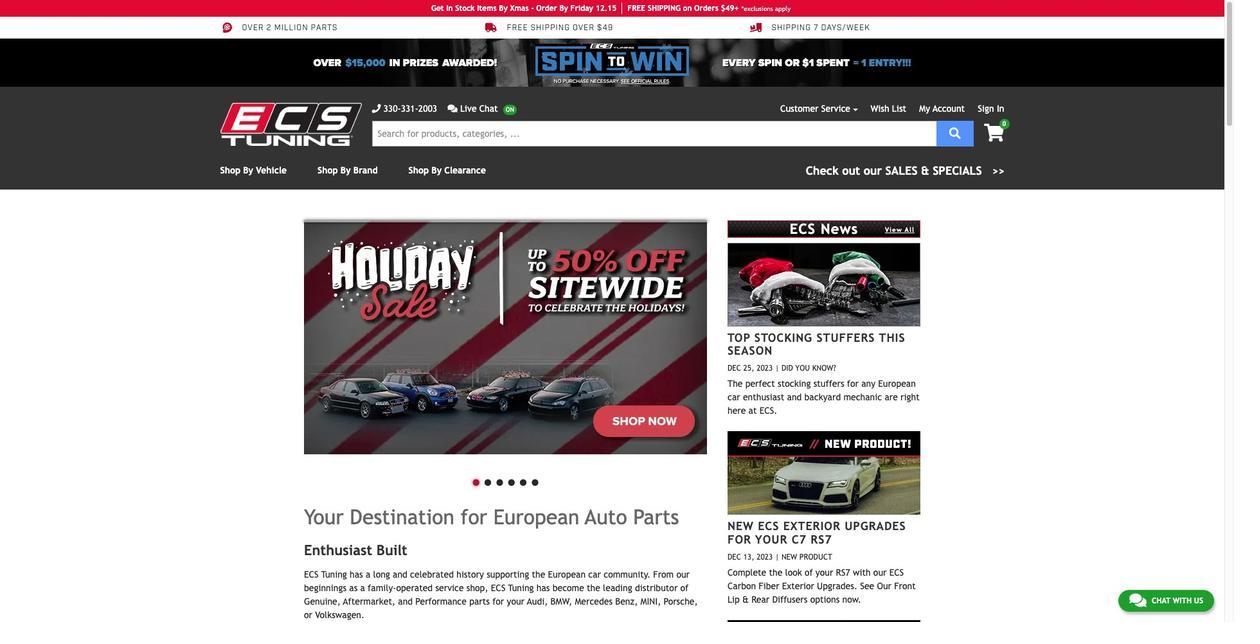 Task type: locate. For each thing, give the bounding box(es) containing it.
2 dec from the top
[[728, 553, 741, 562]]

1 horizontal spatial your
[[816, 567, 833, 578]]

enthusiast
[[743, 392, 784, 403]]

$49
[[597, 23, 613, 33]]

shop left brand
[[318, 165, 338, 175]]

1 | from the top
[[775, 364, 779, 373]]

necessary.
[[590, 78, 620, 84]]

see left our
[[860, 581, 874, 591]]

are
[[885, 392, 898, 403]]

tuning down 'supporting'
[[508, 583, 534, 593]]

2003
[[418, 103, 437, 114]]

your inside new ecs exterior upgrades for your c7 rs7
[[755, 533, 788, 546]]

1 horizontal spatial a
[[366, 570, 370, 580]]

0 vertical spatial over
[[242, 23, 264, 33]]

upgrades
[[845, 519, 906, 533]]

exterior down the look
[[782, 581, 814, 591]]

| inside dec 13, 2023 | new product complete the look of your rs7 with our ecs carbon fiber exterior upgrades. see our front lip & rear diffusers options now.
[[775, 553, 779, 562]]

1 horizontal spatial car
[[728, 392, 740, 403]]

0 vertical spatial in
[[446, 4, 453, 13]]

shop by brand link
[[318, 165, 378, 175]]

a left "long"
[[366, 570, 370, 580]]

sales & specials link
[[806, 162, 1004, 179]]

rs7 inside new ecs exterior upgrades for your c7 rs7
[[811, 533, 832, 546]]

2023 right 25,
[[757, 364, 773, 373]]

by
[[499, 4, 508, 13], [559, 4, 568, 13], [243, 165, 253, 175], [341, 165, 351, 175], [431, 165, 442, 175]]

rear
[[751, 594, 769, 605]]

audi,
[[527, 597, 548, 607]]

car up mercedes
[[588, 570, 601, 580]]

0 vertical spatial european
[[878, 379, 916, 389]]

1 vertical spatial with
[[1173, 596, 1192, 605]]

see left official
[[621, 78, 630, 84]]

0 horizontal spatial over
[[242, 23, 264, 33]]

dec for top stocking stuffers this season
[[728, 364, 741, 373]]

1 vertical spatial dec
[[728, 553, 741, 562]]

our up our
[[873, 567, 887, 578]]

0 vertical spatial exterior
[[783, 519, 841, 533]]

here
[[728, 406, 746, 416]]

chat right comments image
[[1152, 596, 1170, 605]]

2 horizontal spatial shop
[[409, 165, 429, 175]]

wish list
[[871, 103, 906, 114]]

and right "long"
[[393, 570, 407, 580]]

sign in link
[[978, 103, 1004, 114]]

1 horizontal spatial chat
[[1152, 596, 1170, 605]]

dec inside dec 25, 2023 | did you know? the perfect stocking stuffers for any european car enthusiast and backyard mechanic are right here at ecs.
[[728, 364, 741, 373]]

ecs inside dec 13, 2023 | new product complete the look of your rs7 with our ecs carbon fiber exterior upgrades. see our front lip & rear diffusers options now.
[[889, 567, 904, 578]]

1 horizontal spatial rs7
[[836, 567, 850, 578]]

in for sign
[[997, 103, 1004, 114]]

1 vertical spatial &
[[742, 594, 749, 605]]

1 vertical spatial for
[[461, 505, 487, 529]]

european down • • • • • •
[[493, 505, 579, 529]]

1 vertical spatial rs7
[[836, 567, 850, 578]]

0 vertical spatial &
[[921, 164, 929, 177]]

0 horizontal spatial tuning
[[321, 570, 347, 580]]

1 horizontal spatial of
[[805, 567, 813, 578]]

0 horizontal spatial or
[[304, 610, 312, 620]]

5 • from the left
[[517, 468, 529, 494]]

stocking
[[778, 379, 811, 389]]

1 vertical spatial of
[[680, 583, 689, 593]]

0 vertical spatial |
[[775, 364, 779, 373]]

now.
[[842, 594, 861, 605]]

2 • from the left
[[482, 468, 494, 494]]

the up fiber
[[769, 567, 782, 578]]

my account link
[[919, 103, 965, 114]]

for
[[847, 379, 859, 389], [461, 505, 487, 529], [492, 597, 504, 607]]

parts down shop,
[[469, 597, 490, 607]]

our
[[873, 567, 887, 578], [676, 570, 690, 580]]

did
[[781, 364, 793, 373]]

with inside 'link'
[[1173, 596, 1192, 605]]

and inside dec 25, 2023 | did you know? the perfect stocking stuffers for any european car enthusiast and backyard mechanic are right here at ecs.
[[787, 392, 802, 403]]

a right as
[[360, 583, 365, 593]]

1 vertical spatial 2023
[[757, 553, 773, 562]]

ecs right for
[[758, 519, 779, 533]]

&
[[921, 164, 929, 177], [742, 594, 749, 605]]

1 horizontal spatial new
[[781, 553, 797, 562]]

0 vertical spatial has
[[350, 570, 363, 580]]

in right sign
[[997, 103, 1004, 114]]

ecs
[[790, 220, 816, 237], [758, 519, 779, 533], [889, 567, 904, 578], [304, 570, 319, 580], [491, 583, 505, 593]]

ecs up front
[[889, 567, 904, 578]]

| right 13,
[[775, 553, 779, 562]]

& right sales at the top
[[921, 164, 929, 177]]

1 vertical spatial over
[[313, 56, 341, 69]]

1 dec from the top
[[728, 364, 741, 373]]

and down operated
[[398, 597, 413, 607]]

or left $1
[[785, 56, 800, 69]]

european up become at bottom
[[548, 570, 586, 580]]

2 shop from the left
[[318, 165, 338, 175]]

my
[[919, 103, 930, 114]]

0 vertical spatial new
[[728, 519, 754, 533]]

or down genuine,
[[304, 610, 312, 620]]

2023 right 13,
[[757, 553, 773, 562]]

1 horizontal spatial in
[[997, 103, 1004, 114]]

for down 'supporting'
[[492, 597, 504, 607]]

over left the 2
[[242, 23, 264, 33]]

1 vertical spatial your
[[755, 533, 788, 546]]

from
[[653, 570, 674, 580]]

sign in
[[978, 103, 1004, 114]]

your up enthusiast
[[304, 505, 344, 529]]

0 vertical spatial 2023
[[757, 364, 773, 373]]

purchase
[[563, 78, 589, 84]]

0 vertical spatial your
[[304, 505, 344, 529]]

new up 13,
[[728, 519, 754, 533]]

1 vertical spatial exterior
[[782, 581, 814, 591]]

1 horizontal spatial or
[[785, 56, 800, 69]]

our right the from
[[676, 570, 690, 580]]

the up audi,
[[532, 570, 545, 580]]

new ecs b9 rs5 3.0t valved exhaust system image
[[728, 620, 920, 622]]

parts right 'million' at left
[[311, 23, 338, 33]]

Search text field
[[372, 121, 936, 147]]

dec inside dec 13, 2023 | new product complete the look of your rs7 with our ecs carbon fiber exterior upgrades. see our front lip & rear diffusers options now.
[[728, 553, 741, 562]]

european
[[878, 379, 916, 389], [493, 505, 579, 529], [548, 570, 586, 580]]

0 horizontal spatial of
[[680, 583, 689, 593]]

dec 25, 2023 | did you know? the perfect stocking stuffers for any european car enthusiast and backyard mechanic are right here at ecs.
[[728, 364, 920, 416]]

in right get
[[446, 4, 453, 13]]

1 horizontal spatial parts
[[469, 597, 490, 607]]

1 horizontal spatial over
[[313, 56, 341, 69]]

0 horizontal spatial rs7
[[811, 533, 832, 546]]

see inside dec 13, 2023 | new product complete the look of your rs7 with our ecs carbon fiber exterior upgrades. see our front lip & rear diffusers options now.
[[860, 581, 874, 591]]

over for over 2 million parts
[[242, 23, 264, 33]]

2 vertical spatial and
[[398, 597, 413, 607]]

0 horizontal spatial your
[[507, 597, 524, 607]]

us
[[1194, 596, 1203, 605]]

1
[[861, 56, 866, 69]]

parts
[[633, 505, 679, 529]]

1 vertical spatial your
[[507, 597, 524, 607]]

see
[[621, 78, 630, 84], [860, 581, 874, 591]]

exterior up the product
[[783, 519, 841, 533]]

new
[[728, 519, 754, 533], [781, 553, 797, 562]]

0 vertical spatial dec
[[728, 364, 741, 373]]

3 shop from the left
[[409, 165, 429, 175]]

2 vertical spatial for
[[492, 597, 504, 607]]

0 vertical spatial or
[[785, 56, 800, 69]]

2023 inside dec 13, 2023 | new product complete the look of your rs7 with our ecs carbon fiber exterior upgrades. see our front lip & rear diffusers options now.
[[757, 553, 773, 562]]

free
[[627, 4, 645, 13]]

service
[[821, 103, 850, 114]]

built
[[377, 542, 407, 558]]

car inside dec 25, 2023 | did you know? the perfect stocking stuffers for any european car enthusiast and backyard mechanic are right here at ecs.
[[728, 392, 740, 403]]

stuffers
[[817, 331, 875, 344]]

for inside ecs tuning has a long and celebrated history supporting the european car community. from our beginnings as a family-operated service shop, ecs tuning has become the leading distributor of genuine, aftermarket, and performance parts for your audi, bmw, mercedes benz, mini, porsche, or volkswagen.
[[492, 597, 504, 607]]

wish
[[871, 103, 889, 114]]

shop by vehicle link
[[220, 165, 287, 175]]

dec
[[728, 364, 741, 373], [728, 553, 741, 562]]

right
[[900, 392, 920, 403]]

front
[[894, 581, 916, 591]]

live
[[460, 103, 477, 114]]

1 horizontal spatial see
[[860, 581, 874, 591]]

chat right live
[[479, 103, 498, 114]]

european inside ecs tuning has a long and celebrated history supporting the european car community. from our beginnings as a family-operated service shop, ecs tuning has become the leading distributor of genuine, aftermarket, and performance parts for your audi, bmw, mercedes benz, mini, porsche, or volkswagen.
[[548, 570, 586, 580]]

the up mercedes
[[587, 583, 600, 593]]

rs7 up the product
[[811, 533, 832, 546]]

of inside dec 13, 2023 | new product complete the look of your rs7 with our ecs carbon fiber exterior upgrades. see our front lip & rear diffusers options now.
[[805, 567, 813, 578]]

free
[[507, 23, 528, 33]]

service
[[435, 583, 464, 593]]

1 vertical spatial a
[[360, 583, 365, 593]]

& right lip
[[742, 594, 749, 605]]

look
[[785, 567, 802, 578]]

in for get
[[446, 4, 453, 13]]

ship
[[648, 4, 664, 13]]

shop left clearance in the left of the page
[[409, 165, 429, 175]]

and down stocking
[[787, 392, 802, 403]]

shop for shop by brand
[[318, 165, 338, 175]]

1 vertical spatial new
[[781, 553, 797, 562]]

1 • from the left
[[470, 468, 482, 494]]

0 vertical spatial with
[[853, 567, 871, 578]]

by left vehicle
[[243, 165, 253, 175]]

of right the look
[[805, 567, 813, 578]]

tuning up the beginnings
[[321, 570, 347, 580]]

0 horizontal spatial car
[[588, 570, 601, 580]]

0 link
[[974, 119, 1009, 143]]

*exclusions apply link
[[741, 4, 791, 13]]

ecs tuning image
[[220, 103, 362, 146]]

| inside dec 25, 2023 | did you know? the perfect stocking stuffers for any european car enthusiast and backyard mechanic are right here at ecs.
[[775, 364, 779, 373]]

0 horizontal spatial with
[[853, 567, 871, 578]]

shop for shop by vehicle
[[220, 165, 240, 175]]

1 shop from the left
[[220, 165, 240, 175]]

no purchase necessary. see official rules .
[[554, 78, 670, 84]]

porsche,
[[664, 597, 698, 607]]

has up as
[[350, 570, 363, 580]]

2023 inside dec 25, 2023 | did you know? the perfect stocking stuffers for any european car enthusiast and backyard mechanic are right here at ecs.
[[757, 364, 773, 373]]

0 horizontal spatial chat
[[479, 103, 498, 114]]

2 2023 from the top
[[757, 553, 773, 562]]

new up the look
[[781, 553, 797, 562]]

of
[[805, 567, 813, 578], [680, 583, 689, 593]]

0 vertical spatial of
[[805, 567, 813, 578]]

0 vertical spatial and
[[787, 392, 802, 403]]

0 horizontal spatial our
[[676, 570, 690, 580]]

free ship ping on orders $49+ *exclusions apply
[[627, 4, 791, 13]]

1 vertical spatial car
[[588, 570, 601, 580]]

has up audi,
[[537, 583, 550, 593]]

0 vertical spatial a
[[366, 570, 370, 580]]

1 vertical spatial parts
[[469, 597, 490, 607]]

1 horizontal spatial &
[[921, 164, 929, 177]]

1 vertical spatial see
[[860, 581, 874, 591]]

0 vertical spatial your
[[816, 567, 833, 578]]

destination
[[350, 505, 454, 529]]

for left any
[[847, 379, 859, 389]]

0 horizontal spatial &
[[742, 594, 749, 605]]

0 horizontal spatial shop
[[220, 165, 240, 175]]

dec left 13,
[[728, 553, 741, 562]]

1 vertical spatial in
[[997, 103, 1004, 114]]

as
[[349, 583, 358, 593]]

sales & specials
[[885, 164, 982, 177]]

0 horizontal spatial in
[[446, 4, 453, 13]]

1 horizontal spatial for
[[492, 597, 504, 607]]

dec for new ecs exterior upgrades for your c7 rs7
[[728, 553, 741, 562]]

by left clearance in the left of the page
[[431, 165, 442, 175]]

| for season
[[775, 364, 779, 373]]

by right order
[[559, 4, 568, 13]]

2 horizontal spatial the
[[769, 567, 782, 578]]

1 horizontal spatial with
[[1173, 596, 1192, 605]]

2 horizontal spatial for
[[847, 379, 859, 389]]

| left did on the right bottom of page
[[775, 364, 779, 373]]

by left brand
[[341, 165, 351, 175]]

dec left 25,
[[728, 364, 741, 373]]

in
[[446, 4, 453, 13], [997, 103, 1004, 114]]

official
[[631, 78, 653, 84]]

wish list link
[[871, 103, 906, 114]]

1 horizontal spatial your
[[755, 533, 788, 546]]

of up porsche,
[[680, 583, 689, 593]]

1 vertical spatial chat
[[1152, 596, 1170, 605]]

2 vertical spatial european
[[548, 570, 586, 580]]

with up upgrades.
[[853, 567, 871, 578]]

0
[[1002, 120, 1006, 127]]

rs7
[[811, 533, 832, 546], [836, 567, 850, 578]]

new inside dec 13, 2023 | new product complete the look of your rs7 with our ecs carbon fiber exterior upgrades. see our front lip & rear diffusers options now.
[[781, 553, 797, 562]]

1 vertical spatial or
[[304, 610, 312, 620]]

0 horizontal spatial has
[[350, 570, 363, 580]]

every spin or $1 spent = 1 entry!!!
[[722, 56, 911, 69]]

1 horizontal spatial shop
[[318, 165, 338, 175]]

with left the us
[[1173, 596, 1192, 605]]

ecs tuning has a long and celebrated history supporting the european car community. from our beginnings as a family-operated service shop, ecs tuning has become the leading distributor of genuine, aftermarket, and performance parts for your audi, bmw, mercedes benz, mini, porsche, or volkswagen.
[[304, 570, 698, 620]]

0 vertical spatial for
[[847, 379, 859, 389]]

your down the product
[[816, 567, 833, 578]]

2 | from the top
[[775, 553, 779, 562]]

0 horizontal spatial parts
[[311, 23, 338, 33]]

& inside dec 13, 2023 | new product complete the look of your rs7 with our ecs carbon fiber exterior upgrades. see our front lip & rear diffusers options now.
[[742, 594, 749, 605]]

$49+
[[721, 4, 739, 13]]

0 vertical spatial car
[[728, 392, 740, 403]]

car down the
[[728, 392, 740, 403]]

shipping
[[772, 23, 811, 33]]

1 vertical spatial has
[[537, 583, 550, 593]]

•
[[470, 468, 482, 494], [482, 468, 494, 494], [494, 468, 506, 494], [506, 468, 517, 494], [517, 468, 529, 494], [529, 468, 541, 494]]

for down • • • • • •
[[461, 505, 487, 529]]

shop left vehicle
[[220, 165, 240, 175]]

1 vertical spatial |
[[775, 553, 779, 562]]

enthusiast built
[[304, 542, 407, 558]]

a
[[366, 570, 370, 580], [360, 583, 365, 593]]

options
[[810, 594, 840, 605]]

exterior
[[783, 519, 841, 533], [782, 581, 814, 591]]

2023
[[757, 364, 773, 373], [757, 553, 773, 562]]

0 vertical spatial rs7
[[811, 533, 832, 546]]

rs7 up upgrades.
[[836, 567, 850, 578]]

your left audi,
[[507, 597, 524, 607]]

comments image
[[447, 104, 458, 113]]

backyard
[[804, 392, 841, 403]]

enthusiast
[[304, 542, 372, 558]]

dec 13, 2023 | new product complete the look of your rs7 with our ecs carbon fiber exterior upgrades. see our front lip & rear diffusers options now.
[[728, 553, 916, 605]]

has
[[350, 570, 363, 580], [537, 583, 550, 593]]

your left c7
[[755, 533, 788, 546]]

no
[[554, 78, 562, 84]]

1 vertical spatial tuning
[[508, 583, 534, 593]]

over left '$15,000'
[[313, 56, 341, 69]]

0 horizontal spatial for
[[461, 505, 487, 529]]

stuffers
[[813, 379, 844, 389]]

0 horizontal spatial new
[[728, 519, 754, 533]]

0 horizontal spatial your
[[304, 505, 344, 529]]

0 vertical spatial see
[[621, 78, 630, 84]]

european up 'are'
[[878, 379, 916, 389]]

1 horizontal spatial our
[[873, 567, 887, 578]]

1 2023 from the top
[[757, 364, 773, 373]]



Task type: vqa. For each thing, say whether or not it's contained in the screenshot.
pick
no



Task type: describe. For each thing, give the bounding box(es) containing it.
| for for
[[775, 553, 779, 562]]

1 vertical spatial european
[[493, 505, 579, 529]]

ecs up the beginnings
[[304, 570, 319, 580]]

aftermarket,
[[343, 597, 395, 607]]

spin
[[758, 56, 782, 69]]

exterior inside new ecs exterior upgrades for your c7 rs7
[[783, 519, 841, 533]]

my account
[[919, 103, 965, 114]]

1 horizontal spatial tuning
[[508, 583, 534, 593]]

european inside dec 25, 2023 | did you know? the perfect stocking stuffers for any european car enthusiast and backyard mechanic are right here at ecs.
[[878, 379, 916, 389]]

view
[[885, 226, 902, 233]]

performance
[[415, 597, 467, 607]]

at
[[749, 406, 757, 416]]

on
[[683, 4, 692, 13]]

0 vertical spatial chat
[[479, 103, 498, 114]]

shopping cart image
[[984, 124, 1004, 142]]

comments image
[[1129, 593, 1147, 608]]

12.15
[[596, 4, 616, 13]]

25,
[[743, 364, 754, 373]]

customer service
[[780, 103, 850, 114]]

genuine,
[[304, 597, 341, 607]]

in
[[389, 56, 400, 69]]

phone image
[[372, 104, 381, 113]]

parts inside ecs tuning has a long and celebrated history supporting the european car community. from our beginnings as a family-operated service shop, ecs tuning has become the leading distributor of genuine, aftermarket, and performance parts for your audi, bmw, mercedes benz, mini, porsche, or volkswagen.
[[469, 597, 490, 607]]

season
[[728, 344, 773, 357]]

=
[[853, 56, 859, 69]]

-
[[531, 4, 534, 13]]

ecs down 'supporting'
[[491, 583, 505, 593]]

perfect
[[745, 379, 775, 389]]

top stocking stuffers this season image
[[728, 243, 920, 326]]

top stocking stuffers this season
[[728, 331, 905, 357]]

product
[[799, 553, 832, 562]]

with inside dec 13, 2023 | new product complete the look of your rs7 with our ecs carbon fiber exterior upgrades. see our front lip & rear diffusers options now.
[[853, 567, 871, 578]]

1 horizontal spatial the
[[587, 583, 600, 593]]

leading
[[603, 583, 632, 593]]

ecs left news
[[790, 220, 816, 237]]

330-331-2003
[[383, 103, 437, 114]]

customer service button
[[780, 102, 858, 116]]

exterior inside dec 13, 2023 | new product complete the look of your rs7 with our ecs carbon fiber exterior upgrades. see our front lip & rear diffusers options now.
[[782, 581, 814, 591]]

rs7 inside dec 13, 2023 | new product complete the look of your rs7 with our ecs carbon fiber exterior upgrades. see our front lip & rear diffusers options now.
[[836, 567, 850, 578]]

ecs inside new ecs exterior upgrades for your c7 rs7
[[758, 519, 779, 533]]

0 horizontal spatial a
[[360, 583, 365, 593]]

new ecs exterior upgrades for your c7 rs7
[[728, 519, 906, 546]]

0 vertical spatial parts
[[311, 23, 338, 33]]

community.
[[604, 570, 651, 580]]

13,
[[743, 553, 754, 562]]

news
[[821, 220, 858, 237]]

0 vertical spatial tuning
[[321, 570, 347, 580]]

items
[[477, 4, 497, 13]]

top
[[728, 331, 751, 344]]

volkswagen.
[[315, 610, 364, 620]]

ecs tuning 'spin to win' contest logo image
[[536, 44, 689, 76]]

1 vertical spatial and
[[393, 570, 407, 580]]

new inside new ecs exterior upgrades for your c7 rs7
[[728, 519, 754, 533]]

family-
[[368, 583, 396, 593]]

fiber
[[759, 581, 779, 591]]

chat inside 'link'
[[1152, 596, 1170, 605]]

*exclusions
[[741, 5, 773, 12]]

become
[[553, 583, 584, 593]]

rules
[[654, 78, 669, 84]]

c7
[[792, 533, 807, 546]]

of inside ecs tuning has a long and celebrated history supporting the european car community. from our beginnings as a family-operated service shop, ecs tuning has become the leading distributor of genuine, aftermarket, and performance parts for your audi, bmw, mercedes benz, mini, porsche, or volkswagen.
[[680, 583, 689, 593]]

by for shop by vehicle
[[243, 165, 253, 175]]

331-
[[401, 103, 418, 114]]

by left xmas
[[499, 4, 508, 13]]

2
[[266, 23, 272, 33]]

ping
[[664, 4, 681, 13]]

new ecs exterior upgrades for your c7 rs7 image
[[728, 431, 920, 515]]

distributor
[[635, 583, 678, 593]]

ecs.
[[760, 406, 777, 416]]

2023 for season
[[757, 364, 773, 373]]

bmw,
[[551, 597, 572, 607]]

shop for shop by clearance
[[409, 165, 429, 175]]

celebrated
[[410, 570, 454, 580]]

live chat
[[460, 103, 498, 114]]

search image
[[949, 127, 961, 139]]

shipping 7 days/week
[[772, 23, 870, 33]]

sales
[[885, 164, 918, 177]]

stock
[[455, 4, 475, 13]]

upgrades.
[[817, 581, 857, 591]]

the inside dec 13, 2023 | new product complete the look of your rs7 with our ecs carbon fiber exterior upgrades. see our front lip & rear diffusers options now.
[[769, 567, 782, 578]]

shop by brand
[[318, 165, 378, 175]]

our inside dec 13, 2023 | new product complete the look of your rs7 with our ecs carbon fiber exterior upgrades. see our front lip & rear diffusers options now.
[[873, 567, 887, 578]]

$1
[[802, 56, 814, 69]]

get in stock items by xmas - order by friday 12.15
[[431, 4, 616, 13]]

or inside ecs tuning has a long and celebrated history supporting the european car community. from our beginnings as a family-operated service shop, ecs tuning has become the leading distributor of genuine, aftermarket, and performance parts for your audi, bmw, mercedes benz, mini, porsche, or volkswagen.
[[304, 610, 312, 620]]

free shipping over $49 link
[[485, 22, 613, 33]]

the
[[728, 379, 743, 389]]

list
[[892, 103, 906, 114]]

by for shop by brand
[[341, 165, 351, 175]]

by for shop by clearance
[[431, 165, 442, 175]]

million
[[274, 23, 308, 33]]

mercedes
[[575, 597, 613, 607]]

3 • from the left
[[494, 468, 506, 494]]

our inside ecs tuning has a long and celebrated history supporting the european car community. from our beginnings as a family-operated service shop, ecs tuning has become the leading distributor of genuine, aftermarket, and performance parts for your audi, bmw, mercedes benz, mini, porsche, or volkswagen.
[[676, 570, 690, 580]]

free shipping over $49
[[507, 23, 613, 33]]

carbon
[[728, 581, 756, 591]]

mechanic
[[844, 392, 882, 403]]

shipping 7 days/week link
[[750, 22, 870, 33]]

1 horizontal spatial has
[[537, 583, 550, 593]]

beginnings
[[304, 583, 346, 593]]

operated
[[396, 583, 433, 593]]

generic - ecs holiday sale image
[[304, 220, 707, 454]]

your destination for european auto parts
[[304, 505, 679, 529]]

any
[[861, 379, 875, 389]]

diffusers
[[772, 594, 808, 605]]

see official rules link
[[621, 78, 669, 85]]

this
[[879, 331, 905, 344]]

over
[[573, 23, 595, 33]]

your inside ecs tuning has a long and celebrated history supporting the european car community. from our beginnings as a family-operated service shop, ecs tuning has become the leading distributor of genuine, aftermarket, and performance parts for your audi, bmw, mercedes benz, mini, porsche, or volkswagen.
[[507, 597, 524, 607]]

6 • from the left
[[529, 468, 541, 494]]

for inside dec 25, 2023 | did you know? the perfect stocking stuffers for any european car enthusiast and backyard mechanic are right here at ecs.
[[847, 379, 859, 389]]

long
[[373, 570, 390, 580]]

new ecs exterior upgrades for your c7 rs7 link
[[728, 519, 906, 546]]

specials
[[933, 164, 982, 177]]

0 horizontal spatial the
[[532, 570, 545, 580]]

0 horizontal spatial see
[[621, 78, 630, 84]]

top stocking stuffers this season link
[[728, 331, 905, 357]]

over for over $15,000 in prizes
[[313, 56, 341, 69]]

2023 for for
[[757, 553, 773, 562]]

live chat link
[[447, 102, 517, 116]]

over 2 million parts
[[242, 23, 338, 33]]

spent
[[816, 56, 850, 69]]

car inside ecs tuning has a long and celebrated history supporting the european car community. from our beginnings as a family-operated service shop, ecs tuning has become the leading distributor of genuine, aftermarket, and performance parts for your audi, bmw, mercedes benz, mini, porsche, or volkswagen.
[[588, 570, 601, 580]]

your inside dec 13, 2023 | new product complete the look of your rs7 with our ecs carbon fiber exterior upgrades. see our front lip & rear diffusers options now.
[[816, 567, 833, 578]]

4 • from the left
[[506, 468, 517, 494]]



